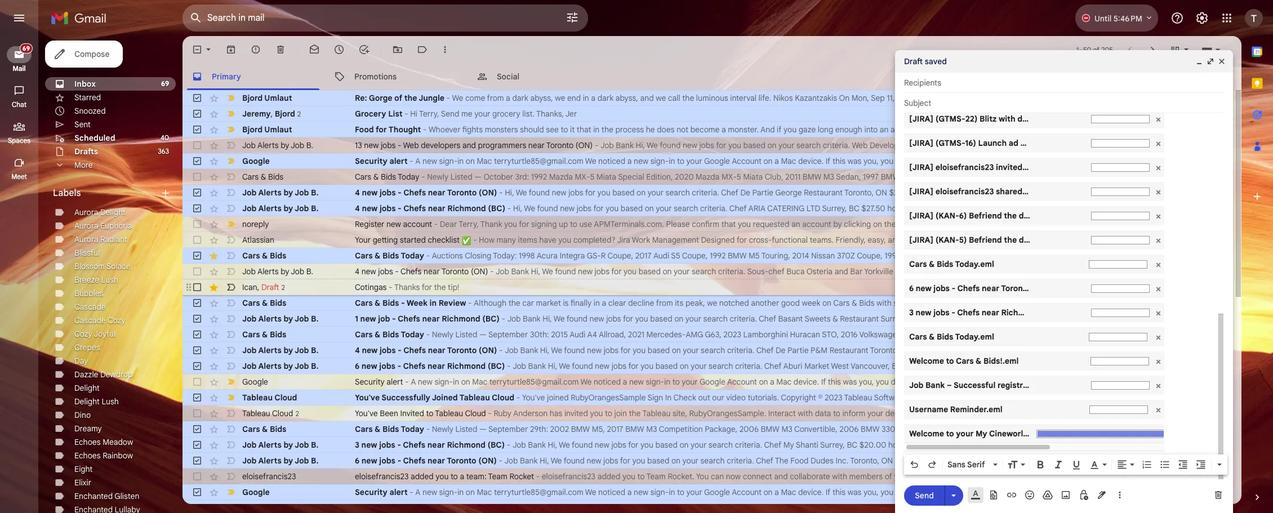 Task type: locate. For each thing, give the bounding box(es) containing it.
chef down lamborghini
[[757, 346, 774, 356]]

3 coupe, from the left
[[857, 251, 883, 261]]

delight up euphoria
[[100, 207, 126, 218]]

found for job bank hi, we found new jobs for you based on your search criteria. chef basant sweets & restaurant surrey, bc $27.50 hourly full time view all similar jobs discover the five key steps you should
[[567, 314, 588, 324]]

12 cell from the top
[[1193, 503, 1233, 513]]

0 vertical spatial that
[[577, 125, 592, 135]]

(bc) down although
[[483, 314, 500, 324]]

insert signature image
[[1097, 490, 1108, 501]]

(bc) for 6 new jobs - chefs near richmond (bc)
[[488, 361, 505, 371]]

pig
[[1003, 440, 1014, 450]]

job alerts by job b.
[[242, 140, 314, 150], [242, 188, 319, 198], [242, 203, 319, 214], [242, 267, 314, 277], [242, 314, 319, 324], [242, 346, 319, 356], [242, 361, 319, 371], [242, 440, 319, 450], [242, 456, 319, 466]]

1983
[[979, 330, 995, 340]]

0 vertical spatial market
[[1074, 162, 1101, 172]]

if
[[826, 156, 831, 166], [992, 156, 997, 166], [822, 377, 826, 387], [988, 377, 993, 387], [826, 488, 831, 498], [992, 488, 997, 498]]

sell
[[1018, 251, 1030, 261], [1095, 330, 1108, 340], [1106, 424, 1119, 435]]

1
[[1077, 45, 1080, 54], [355, 314, 358, 324]]

2 30 from the top
[[1216, 330, 1224, 339]]

by for 6 new jobs - chefs near richmond (bc) - job bank hi, we found new jobs for you based on your search criteria. chef aburi market west vancouver, bc $27.50 hourly full time chef executive table group vancouver, bc $85000.00 annually full time
[[284, 361, 293, 371]]

that right it
[[577, 125, 592, 135]]

1 vertical spatial $23.00
[[1108, 440, 1134, 450]]

7 cell from the top
[[1193, 219, 1233, 230]]

0 horizontal spatial an
[[792, 219, 801, 229]]

cars & bids for cars & bids today - auctions closing today: 1998 acura integra gs-r coupe, 2017 audi s5 coupe, 1992 bmw m5 touring, 2014 nissan 370z coupe, 1996 mazda mx-5 miata, cars & bids sell a car auctions closing today bids
[[242, 251, 287, 261]]

1 horizontal spatial team
[[647, 472, 666, 482]]

re:
[[355, 93, 367, 103]]

delight down dazzle
[[74, 383, 100, 393]]

delight lush
[[74, 397, 119, 407]]

1 horizontal spatial account
[[803, 219, 832, 229]]

enchanted glisten link
[[74, 492, 139, 502]]

device. down collaborate
[[799, 488, 824, 498]]

does
[[657, 125, 675, 135]]

2 right jeremy
[[297, 110, 301, 118]]

today down thought
[[398, 172, 420, 182]]

1 vertical spatial september
[[489, 424, 528, 435]]

1 horizontal spatial 1992
[[710, 251, 726, 261]]

1 horizontal spatial mazda
[[696, 172, 720, 182]]

— down although
[[480, 330, 487, 340]]

this for sep 29
[[828, 377, 842, 387]]

1 vertical spatial don't
[[891, 377, 910, 387]]

2 bjord umlaut from the top
[[242, 125, 292, 135]]

0 horizontal spatial convertible,
[[795, 424, 838, 435]]

None checkbox
[[192, 92, 203, 104], [192, 124, 203, 135], [192, 140, 203, 151], [192, 156, 203, 167], [192, 187, 203, 198], [192, 203, 203, 214], [192, 219, 203, 230], [192, 234, 203, 246], [192, 266, 203, 277], [192, 298, 203, 309], [192, 329, 203, 340], [192, 345, 203, 356], [192, 377, 203, 388], [192, 455, 203, 467], [192, 471, 203, 482], [192, 92, 203, 104], [192, 124, 203, 135], [192, 140, 203, 151], [192, 156, 203, 167], [192, 187, 203, 198], [192, 203, 203, 214], [192, 219, 203, 230], [192, 234, 203, 246], [192, 266, 203, 277], [192, 298, 203, 309], [192, 329, 203, 340], [192, 345, 203, 356], [192, 377, 203, 388], [192, 455, 203, 467], [192, 471, 203, 482]]

mail heading
[[0, 64, 38, 73]]

ducks.eml
[[1019, 211, 1059, 221], [1020, 235, 1059, 245]]

team down 'indent less ‪(⌘[)‬' image
[[1174, 472, 1192, 482]]

help up st.
[[1028, 377, 1044, 387]]

sign-
[[439, 156, 458, 166], [651, 156, 669, 166], [435, 377, 453, 387], [646, 377, 665, 387], [439, 488, 458, 498], [651, 488, 669, 498]]

1 vertical spatial device.
[[794, 377, 820, 387]]

$30.00
[[1198, 267, 1225, 277], [932, 456, 959, 466]]

hi, for job bank hi, we found new jobs for you based on your search criteria. chef the food dudes inc. toronto, on $19.00 to $30.00 hourly (to be negotiated) full time chef pantry toronto, on $19.00 to $22.50
[[540, 456, 549, 466]]

not, up rs5
[[999, 156, 1013, 166]]

[jira] for [jira] (gtms-22) blitz with dev team.eml
[[910, 114, 934, 124]]

(gtms- for 16)
[[936, 138, 966, 148]]

listed down review
[[456, 330, 478, 340]]

1 vertical spatial security alert - a new sign-in on mac terryturtle85@gmail.com we noticed a new sign-in to your google account on a mac device. if this was you, you don't need to do anything. if not, we'll help you secure your
[[355, 377, 1103, 387]]

(on) down jer
[[576, 140, 593, 150]]

sep 29 for ruby anderson has invited you to join the tableau site, rubyorangessample. interact with data to inform your decisions. customize data visualizations to answer your questions. share discoveries to put
[[1203, 409, 1224, 418]]

1 vertical spatial the
[[775, 456, 789, 466]]

view down bulleted list ‪(⌘⇧8)‬ icon
[[1155, 472, 1172, 482]]

criteria. for de
[[728, 346, 755, 356]]

1 vertical spatial ,
[[257, 282, 259, 292]]

cell for cars & bids today - auctions closing today: 1998 acura integra gs-r coupe, 2017 audi s5 coupe, 1992 bmw m5 touring, 2014 nissan 370z coupe, 1996 mazda mx-5 miata, cars & bids sell a car auctions closing today bids
[[1193, 250, 1233, 262]]

1 horizontal spatial team
[[1135, 472, 1153, 482]]

1 vertical spatial invited
[[565, 409, 588, 419]]

1 vertical spatial account
[[728, 377, 757, 387]]

4 not important switch from the top
[[225, 203, 237, 214]]

send inside button
[[915, 491, 934, 501]]

delight down delight link
[[74, 397, 100, 407]]

dazzle dewdrop link
[[74, 370, 133, 380]]

lush down blossom solace link
[[101, 275, 118, 285]]

2 right (ji. at the left
[[317, 504, 321, 513]]

hi, for job bank hi, we found new jobs for you based on your search criteria. chef aburi market west vancouver, bc $27.50 hourly full time chef executive table group vancouver, bc $85000.00 annually full time
[[548, 361, 558, 371]]

toronto, left bulleted list ‪(⌘⇧8)‬ icon
[[1128, 456, 1158, 466]]

4 job alerts by job b. from the top
[[242, 267, 314, 277]]

(bc).eml
[[1042, 308, 1076, 318]]

1 horizontal spatial chef
[[990, 346, 1006, 356]]

eloisefrancis23
[[936, 162, 995, 172], [242, 472, 296, 482], [355, 472, 409, 482], [542, 472, 596, 482], [242, 503, 301, 513]]

found for job bank hi, we found new jobs for you based on your search criteria. chef aburi market west vancouver, bc $27.50 hourly full time chef executive table group vancouver, bc $85000.00 annually full time
[[572, 361, 593, 371]]

10 not important switch from the top
[[225, 313, 237, 325]]

from left its
[[656, 298, 673, 308]]

umlaut for re: gorge of the jungle - we come from a dark abyss, we end in a dark abyss, and we call the luminous interval life. nikos kazantzakis on mon, sep 11, 2023 at 10:24 am james peterson <james.peterson1902@gmail.com> wrote:
[[265, 93, 292, 103]]

life.
[[759, 93, 772, 103]]

None checkbox
[[192, 44, 203, 55], [192, 108, 203, 119], [192, 171, 203, 183], [192, 250, 203, 262], [192, 282, 203, 293], [192, 313, 203, 325], [192, 361, 203, 372], [192, 392, 203, 404], [192, 408, 203, 419], [192, 424, 203, 435], [192, 440, 203, 451], [192, 487, 203, 498], [192, 503, 203, 513], [192, 44, 203, 55], [192, 108, 203, 119], [192, 171, 203, 183], [192, 250, 203, 262], [192, 282, 203, 293], [192, 313, 203, 325], [192, 361, 203, 372], [192, 392, 203, 404], [192, 408, 203, 419], [192, 424, 203, 435], [192, 440, 203, 451], [192, 487, 203, 498], [192, 503, 203, 513]]

1 vertical spatial $30.00
[[932, 456, 959, 466]]

cloud left ruby
[[465, 409, 486, 419]]

navigation containing mail
[[0, 36, 39, 513]]

3 inside row
[[355, 440, 360, 450]]

2 cars & bids today.eml from the top
[[910, 332, 995, 342]]

(bc) for 1 new job - chefs near richmond (bc)
[[483, 314, 500, 324]]

insert files using drive image
[[1043, 490, 1054, 501]]

b. for 1 new job - chefs near richmond (bc) - job bank hi, we found new jobs for you based on your search criteria. chef basant sweets & restaurant surrey, bc $27.50 hourly full time view all similar jobs discover the five key steps you should
[[311, 314, 319, 324]]

found down integra
[[555, 267, 576, 277]]

delight lush link
[[74, 397, 119, 407]]

primary
[[212, 71, 241, 81]]

and down sans
[[950, 472, 963, 482]]

select input tool image
[[1215, 45, 1222, 54]]

2 horizontal spatial coupe,
[[857, 251, 883, 261]]

minimize image
[[1196, 57, 1205, 66]]

1 important according to google magic. switch from the top
[[225, 108, 237, 119]]

search in mail image
[[186, 8, 206, 28]]

0 horizontal spatial miata
[[597, 172, 617, 182]]

primary tab
[[183, 63, 324, 90]]

2 cascade from the top
[[74, 316, 106, 326]]

lamborghini
[[744, 330, 789, 340]]

by for 1 new job - chefs near richmond (bc) - job bank hi, we found new jobs for you based on your search criteria. chef basant sweets & restaurant surrey, bc $27.50 hourly full time view all similar jobs discover the five key steps you should
[[284, 314, 293, 324]]

bank for job bank hi, we found new jobs for you based on your search criteria. chef aburi market west vancouver, bc $27.50 hourly full time chef executive table group vancouver, bc $85000.00 annually full time
[[528, 361, 546, 371]]

13 row from the top
[[183, 280, 1233, 295]]

1 vertical spatial 30
[[1216, 330, 1224, 339]]

bjord up jeremy
[[242, 93, 263, 103]]

b. for 4 new jobs - chefs near richmond (bc) - hi, we found new jobs for you based on your search criteria. chef aria catering ltd surrey, bc $27.50 hourly full time chef de partie great bear pub burnaby, bc
[[311, 203, 319, 214]]

1 horizontal spatial dark
[[598, 93, 614, 103]]

call
[[668, 93, 681, 103]]

2 auctions from the left
[[1053, 251, 1084, 261]]

3 team from the left
[[1174, 472, 1192, 482]]

6 cell from the top
[[1193, 203, 1233, 214]]

5 cell from the top
[[1193, 187, 1233, 198]]

5 cars & bids from the top
[[242, 424, 287, 435]]

food
[[355, 125, 374, 135], [791, 456, 809, 466]]

cars & bids today.eml
[[910, 259, 995, 269], [910, 332, 995, 342]]

Search in mail text field
[[207, 12, 534, 24]]

1 30 from the top
[[1216, 315, 1224, 323]]

if up ©
[[822, 377, 826, 387]]

this down west
[[828, 377, 842, 387]]

0 vertical spatial 30
[[1216, 315, 1224, 323]]

not important switch for 4 new jobs - chefs near toronto (on) - job bank hi, we found new jobs for you based on your search criteria. sous-chef buca osteria and bar yorkville toronto, on $57500.00 annually full time sous-chef no small feast inc toronto, on $30.00
[[225, 266, 237, 277]]

1 vertical spatial do
[[941, 377, 951, 387]]

grocery list - hi terry, send me your grocery list. thanks, jer
[[355, 109, 577, 119]]

redo ‪(⌘y)‬ image
[[927, 459, 938, 471]]

1 vertical spatial welcome
[[910, 429, 945, 439]]

starred
[[74, 92, 101, 103]]

2 welcome from the top
[[910, 429, 945, 439]]

2 echoes from the top
[[74, 451, 101, 461]]

chat
[[12, 100, 27, 109]]

security alert - a new sign-in on mac terryturtle85@gmail.com we noticed a new sign-in to your google account on a mac device. if this was you, you don't need to do anything. if not, we'll help you secure your for sep 29
[[355, 377, 1103, 387]]

2006
[[740, 424, 759, 435], [840, 424, 859, 435]]

near for job bank hi, we found new jobs for you based on your search criteria. chef the food dudes inc. toronto, on $19.00 to $30.00 hourly (to be negotiated) full time chef pantry toronto, on $19.00 to $22.50
[[428, 456, 445, 466]]

4 new jobs - chefs near toronto (on) - job bank hi, we found new jobs for you based on your search criteria. chef de partie p&m restaurant toronto, on $20.00 hourly sous-chef patois restaurant inc. toronto, on $19.00 to $23.00 hourly (
[[355, 346, 1223, 356]]

10 row from the top
[[183, 232, 1233, 248]]

6 important according to google magic. switch from the top
[[225, 392, 237, 404]]

older image
[[1148, 44, 1159, 55]]

(ji.
[[303, 503, 315, 513]]

2 ducks.eml from the top
[[1020, 235, 1059, 245]]

secure up wa on the bottom right
[[1061, 377, 1085, 387]]

29 for newly listed — september 29th: 2002 bmw m5, 2017 bmw m3 competition package, 2006 bmw m3 convertible, 2006 bmw 330ci zhp convertible, 2011 bmw m3 convertible, cars & bids sell a car newly listed
[[1216, 425, 1224, 433]]

near for job bank hi, we found new jobs for you based on your search criteria. chef de partie p&m restaurant toronto, on $20.00 hourly sous-chef patois restaurant inc. toronto, on $19.00 to $23.00 hourly (
[[428, 346, 446, 356]]

go
[[1051, 162, 1062, 172], [966, 235, 976, 245]]

1 vertical spatial a
[[411, 377, 416, 387]]

6 inside draft saved dialog
[[910, 284, 914, 294]]

don't up software.
[[891, 377, 910, 387]]

$20.00 down se,
[[915, 346, 942, 356]]

we'll down projects
[[1015, 488, 1031, 498]]

alerts for 4 new jobs - chefs near toronto (on) - hi, we found new jobs for you based on your search criteria. chef de partie george restaurant toronto, on $20.50 hourly full time chef shahi tandoor brampton, o
[[258, 188, 282, 198]]

criteria. for aburi
[[736, 361, 763, 371]]

you've left successfully
[[355, 393, 380, 403]]

car for newly
[[1127, 424, 1140, 435]]

we'll up sport
[[1015, 156, 1031, 166]]

dark up 'list.'
[[513, 93, 529, 103]]

2023
[[897, 93, 915, 103], [949, 140, 966, 150], [724, 330, 742, 340], [825, 393, 843, 403]]

0 vertical spatial terry,
[[419, 109, 439, 119]]

help for sep 28
[[1033, 488, 1048, 498]]

dino link
[[74, 410, 91, 420]]

1 (kan- from the top
[[936, 211, 960, 221]]

attach files image
[[989, 490, 1000, 501]]

0 horizontal spatial that
[[577, 125, 592, 135]]

de up below.
[[964, 203, 974, 214]]

1 miata from the left
[[597, 172, 617, 182]]

1 vertical spatial cascade
[[74, 316, 106, 326]]

umlaut
[[265, 93, 292, 103], [265, 125, 292, 135]]

2 inside the eloisefrancis23 (ji. 2
[[317, 504, 321, 513]]

the left flying
[[964, 440, 978, 450]]

october left 2,
[[909, 140, 938, 150]]

dark
[[513, 93, 529, 103], [598, 93, 614, 103]]

you've
[[355, 393, 380, 403], [522, 393, 545, 403], [1132, 393, 1155, 403], [355, 409, 378, 419]]

shahi
[[993, 188, 1013, 198]]

cell
[[1193, 124, 1233, 135], [1193, 140, 1233, 151], [1193, 156, 1233, 167], [1193, 171, 1233, 183], [1193, 187, 1233, 198], [1193, 203, 1233, 214], [1193, 219, 1233, 230], [1193, 234, 1233, 246], [1193, 250, 1233, 262], [1193, 266, 1233, 277], [1193, 298, 1233, 309], [1193, 503, 1233, 513]]

2 vertical spatial car
[[1127, 424, 1140, 435]]

tab list
[[1242, 36, 1274, 473], [183, 63, 1242, 90]]

sep for 19th row from the top
[[1203, 378, 1215, 386]]

cell inside eloisefrancis23 (ji. row
[[1193, 503, 1233, 513]]

0 horizontal spatial dark
[[513, 93, 529, 103]]

6 not important switch from the top
[[225, 250, 237, 262]]

the right call
[[683, 93, 695, 103]]

0 vertical spatial cars & bids today.eml
[[910, 259, 995, 269]]

search up our
[[709, 361, 734, 371]]

5 important according to google magic. switch from the top
[[225, 377, 237, 388]]

11 cell from the top
[[1193, 298, 1233, 309]]

you
[[784, 125, 797, 135], [729, 140, 742, 150], [881, 156, 894, 166], [1050, 156, 1063, 166], [1025, 162, 1039, 172], [598, 188, 611, 198], [606, 203, 619, 214], [505, 219, 517, 229], [738, 219, 751, 229], [559, 235, 572, 245], [624, 267, 637, 277], [636, 314, 649, 324], [1171, 314, 1184, 324], [633, 346, 646, 356], [641, 361, 654, 371], [876, 377, 889, 387], [1046, 377, 1059, 387], [590, 409, 603, 419], [641, 440, 654, 450], [633, 456, 646, 466], [436, 472, 449, 482], [623, 472, 636, 482], [881, 488, 894, 498], [1050, 488, 1063, 498]]

bank inside draft saved dialog
[[926, 380, 945, 391]]

2 inside the jeremy , bjord 2
[[297, 110, 301, 118]]

2 inside tableau cloud 2
[[296, 409, 299, 418]]

0 horizontal spatial (to
[[985, 456, 995, 466]]

17 row from the top
[[183, 343, 1233, 358]]

interact
[[769, 409, 796, 419]]

aurora radiant
[[74, 234, 127, 245]]

we'll for sep 29
[[1011, 377, 1026, 387]]

more image
[[440, 44, 451, 55]]

cozy up crepes
[[74, 329, 92, 339]]

3 security from the top
[[355, 488, 388, 498]]

0 horizontal spatial 2006
[[740, 424, 759, 435]]

market left is on the left bottom of page
[[536, 298, 561, 308]]

1 vertical spatial that
[[722, 219, 736, 229]]

toolbar
[[1140, 282, 1230, 293]]

aurora for aurora euphoria
[[74, 221, 98, 231]]

4 4 from the top
[[355, 346, 360, 356]]

0 vertical spatial today.eml
[[956, 259, 995, 269]]

spaces heading
[[0, 136, 38, 145]]

28
[[1216, 441, 1224, 449], [1216, 457, 1224, 465], [1217, 472, 1224, 481], [1216, 488, 1224, 497]]

3 important according to google magic. switch from the top
[[225, 156, 237, 167]]

my up '6 new jobs - chefs near toronto (on) - job bank hi, we found new jobs for you based on your search criteria. chef the food dudes inc. toronto, on $19.00 to $30.00 hourly (to be negotiated) full time chef pantry toronto, on $19.00 to $22.50'
[[784, 440, 795, 450]]

2 vertical spatial not,
[[999, 488, 1013, 498]]

chefs for 4 new jobs - chefs near toronto (on) - job bank hi, we found new jobs for you based on your search criteria. chef de partie p&m restaurant toronto, on $20.00 hourly sous-chef patois restaurant inc. toronto, on $19.00 to $23.00 hourly (
[[404, 346, 426, 356]]

joyful
[[94, 329, 116, 339]]

you inside draft saved dialog
[[1025, 162, 1039, 172]]

1 vertical spatial need
[[912, 377, 930, 387]]

not important switch for cars & bids today - newly listed — october 3rd: 1992 mazda mx-5 miata special edition, 2020 mazda mx-5 miata club, 2011 bmw m3 sedan, 1997 bmw z3 2.8i roadster, 2022 audi rs5 sport
[[225, 171, 237, 183]]

2 cell from the top
[[1193, 140, 1233, 151]]

11 not important switch from the top
[[225, 329, 237, 340]]

be
[[1172, 440, 1182, 450], [997, 456, 1006, 466]]

1 4 from the top
[[355, 188, 360, 198]]

Search in mail search field
[[183, 5, 588, 32]]

(on).eml
[[1033, 284, 1068, 294]]

more options image
[[1117, 490, 1124, 501]]

0 vertical spatial (gtms-
[[936, 114, 966, 124]]

social
[[497, 71, 520, 81]]

car
[[1039, 251, 1051, 261], [1116, 330, 1129, 340], [1127, 424, 1140, 435]]

spaces
[[8, 136, 30, 145]]

gaze up the 13 new jobs - web developers and programmers  near toronto (on) - job bank hi, we found new jobs for you based on your search criteria. web developer october 2, 2023 mesons technologies inc. scarborough, on $32.50 hourly full time web develop
[[799, 125, 816, 135]]

40
[[161, 134, 169, 142]]

3 [jira] from the top
[[910, 162, 934, 172]]

29 for job bank hi, we found new jobs for you based on your search criteria. chef de partie p&m restaurant toronto, on $20.00 hourly sous-chef patois restaurant inc. toronto, on $19.00 to $23.00 hourly (
[[1216, 346, 1224, 355]]

gorge
[[369, 93, 393, 103]]

1 vertical spatial bjord umlaut
[[242, 125, 292, 135]]

z3
[[902, 172, 911, 182]]

not important switch for cars & bids today - newly listed — september 30th: 2015 audi a4 allroad, 2021 mercedes-amg g63, 2023 lamborghini huracan sto, 2016 volkswagen gti se, 2011 audi s4, 1983 porsche 928 s, cars & bids sell a car newly
[[225, 329, 237, 340]]

help for sep 29
[[1028, 377, 1044, 387]]

cell for security alert - a new sign-in on mac terryturtle85@gmail.com we noticed a new sign-in to your google account on a mac device. if this was you, you don't need to do anything. if not, we'll help you secure your
[[1193, 156, 1233, 167]]

hi, down 1998
[[531, 267, 541, 277]]

row containing jeremy
[[183, 106, 1233, 122]]

1 horizontal spatial $30.00
[[1198, 267, 1225, 277]]

send button
[[905, 486, 945, 506]]

2 [jira] from the top
[[910, 138, 934, 148]]

security alert - a new sign-in on mac terryturtle85@gmail.com we noticed a new sign-in to your google account on a mac device. if this was you, you don't need to do anything. if not, we'll help you secure your up video
[[355, 377, 1103, 387]]

2 september from the top
[[489, 424, 528, 435]]

to left more send options image
[[937, 488, 944, 498]]

[jira] for [jira] (kan-5) befriend the ducks.eml
[[910, 235, 934, 245]]

1 september from the top
[[489, 330, 528, 340]]

3 cars & bids from the top
[[242, 298, 287, 308]]

hi, down 30th:
[[540, 346, 550, 356]]

2 horizontal spatial convertible,
[[1018, 424, 1061, 435]]

bank for job bank hi, we found new jobs for you based on your search criteria. chef de partie p&m restaurant toronto, on $20.00 hourly sous-chef patois restaurant inc. toronto, on $19.00 to $23.00 hourly (
[[521, 346, 538, 356]]

2 vertical spatial surrey,
[[821, 440, 845, 450]]

launch
[[979, 138, 1007, 148]]

1 horizontal spatial closing
[[1086, 251, 1113, 261]]

toronto for job bank hi, we found new jobs for you based on your search criteria. chef the food dudes inc. toronto, on $19.00 to $30.00 hourly (to be negotiated) full time chef pantry toronto, on $19.00 to $22.50
[[447, 456, 477, 466]]

cars & bids for cars & bids - week in review - although the car market is finally in a clear decline from its peak, we notched another good week on cars & bids with some strong sales amid the slow-down. that included a 2013 dodge viper gts
[[242, 298, 287, 308]]

dreamy
[[74, 424, 102, 434]]

richmond up dear
[[448, 203, 486, 214]]

1 for 1 new job - chefs near richmond (bc) - job bank hi, we found new jobs for you based on your search criteria. chef basant sweets & restaurant surrey, bc $27.50 hourly full time view all similar jobs discover the five key steps you should
[[355, 314, 358, 324]]

sep 29 for job bank hi, we found new jobs for you based on your search criteria. chef aburi market west vancouver, bc $27.50 hourly full time chef executive table group vancouver, bc $85000.00 annually full time
[[1202, 362, 1224, 370]]

0 vertical spatial umlaut
[[265, 93, 292, 103]]

2 row from the top
[[183, 106, 1233, 122]]

use
[[580, 219, 592, 229]]

2 vertical spatial security
[[355, 488, 388, 498]]

2 added from the left
[[598, 472, 621, 482]]

2 vertical spatial account
[[732, 488, 762, 498]]

2 vertical spatial alert
[[390, 488, 408, 498]]

pop out image
[[1207, 57, 1216, 66]]

0 horizontal spatial team
[[929, 472, 948, 482]]

don't down undo ‪(⌘z)‬ image
[[896, 488, 914, 498]]

once
[[975, 219, 994, 229]]

1 row from the top
[[183, 90, 1233, 106]]

tutorials.
[[748, 393, 780, 403]]

sep for 9th row from the bottom of the page
[[1202, 362, 1215, 370]]

mazda right 3rd:
[[549, 172, 573, 182]]

1 for 1 50 of 205
[[1077, 45, 1080, 54]]

he
[[646, 125, 655, 135]]

job alerts by job b. for 1 new job - chefs near richmond (bc) - job bank hi, we found new jobs for you based on your search criteria. chef basant sweets & restaurant surrey, bc $27.50 hourly full time view all similar jobs discover the five key steps you should
[[242, 314, 319, 324]]

2 security from the top
[[355, 377, 385, 387]]

6 job alerts by job b. from the top
[[242, 346, 319, 356]]

sell for newly
[[1106, 424, 1119, 435]]

69 inside navigation
[[23, 45, 30, 52]]

today down invited
[[401, 424, 424, 435]]

terryturtle85@gmail.com down rocket
[[494, 488, 584, 498]]

1 inside row
[[355, 314, 358, 324]]

10 cell from the top
[[1193, 266, 1233, 277]]

1 vertical spatial echoes
[[74, 451, 101, 461]]

hi, for job bank hi, we found new jobs for you based on your search criteria. chef my shanti surrey, bc $20.00 hourly full time chef the flying pig vancouver, bc $20.00 to $23.00 hourly (to be negotiated) full
[[548, 440, 557, 450]]

important according to google magic. switch
[[225, 108, 237, 119], [225, 124, 237, 135], [225, 156, 237, 167], [225, 219, 237, 230], [225, 377, 237, 388], [225, 392, 237, 404]]

2 aurora from the top
[[74, 221, 98, 231]]

do right send button
[[946, 488, 955, 498]]

snooze image
[[334, 44, 345, 55]]

1 horizontal spatial october
[[909, 140, 938, 150]]

fights
[[463, 125, 483, 135]]

send inside row
[[441, 109, 460, 119]]

near for job bank hi, we found new jobs for you based on your search criteria. chef my shanti surrey, bc $20.00 hourly full time chef the flying pig vancouver, bc $20.00 to $23.00 hourly (to be negotiated) full
[[428, 440, 445, 450]]

on up members on the bottom right of page
[[882, 456, 893, 466]]

do for sep 28
[[946, 488, 955, 498]]

1 vertical spatial 1992
[[710, 251, 726, 261]]

this
[[833, 156, 846, 166], [828, 377, 842, 387], [833, 488, 846, 498]]

1 left 50
[[1077, 45, 1080, 54]]

decisions.
[[886, 409, 922, 419]]

that down 4 new jobs - chefs near richmond (bc) - hi, we found new jobs for you based on your search criteria. chef aria catering ltd surrey, bc $27.50 hourly full time chef de partie great bear pub burnaby, bc
[[722, 219, 736, 229]]

0 horizontal spatial 2011
[[786, 172, 801, 182]]

5 [jira] from the top
[[910, 235, 934, 245]]

2 (kan- from the top
[[936, 235, 960, 245]]

draft saved dialog
[[896, 0, 1274, 513]]

and left call
[[641, 93, 654, 103]]

befriend right 6)
[[969, 211, 1003, 221]]

2 important according to google magic. switch from the top
[[225, 124, 237, 135]]

7 not important switch from the top
[[225, 266, 237, 277]]

hi, for job bank hi, we found new jobs for you based on your search criteria. chef de partie p&m restaurant toronto, on $20.00 hourly sous-chef patois restaurant inc. toronto, on $19.00 to $23.00 hourly (
[[540, 346, 550, 356]]

2 2006 from the left
[[840, 424, 859, 435]]

car for auctions
[[1039, 251, 1051, 261]]

audi left a4
[[570, 330, 586, 340]]

$20.50
[[890, 188, 916, 198]]

welcome down se,
[[910, 356, 945, 366]]

navigation
[[0, 36, 39, 513]]

2 dark from the left
[[598, 93, 614, 103]]

job
[[242, 140, 256, 150], [291, 140, 304, 150], [601, 140, 614, 150], [242, 188, 257, 198], [295, 188, 309, 198], [242, 203, 257, 214], [295, 203, 309, 214], [242, 267, 256, 277], [291, 267, 304, 277], [496, 267, 509, 277], [242, 314, 257, 324], [295, 314, 309, 324], [508, 314, 521, 324], [242, 346, 257, 356], [295, 346, 309, 356], [505, 346, 519, 356], [242, 361, 257, 371], [295, 361, 309, 371], [513, 361, 526, 371], [910, 380, 924, 391], [242, 440, 257, 450], [295, 440, 309, 450], [513, 440, 526, 450], [242, 456, 257, 466], [295, 456, 309, 466], [505, 456, 518, 466]]

1 ducks.eml from the top
[[1019, 211, 1059, 221]]

alerts for 6 new jobs - chefs near richmond (bc) - job bank hi, we found new jobs for you based on your search criteria. chef aburi market west vancouver, bc $27.50 hourly full time chef executive table group vancouver, bc $85000.00 annually full time
[[258, 361, 282, 371]]

numbered list ‪(⌘⇧7)‬ image
[[1142, 459, 1153, 471]]

important according to google magic. switch for 22th row from the bottom of the page
[[225, 156, 237, 167]]

negotiated) up indent more ‪(⌘])‬ image
[[1184, 440, 1225, 450]]

toggle split pane mode image
[[1170, 44, 1181, 55]]

$19.00 up $85000.00
[[1132, 346, 1157, 356]]

1 horizontal spatial web
[[852, 140, 868, 150]]

full up successful
[[955, 361, 968, 371]]

not important switch
[[225, 140, 237, 151], [225, 171, 237, 183], [225, 187, 237, 198], [225, 203, 237, 214], [225, 234, 237, 246], [225, 250, 237, 262], [225, 266, 237, 277], [225, 282, 237, 293], [225, 298, 237, 309], [225, 313, 237, 325], [225, 329, 237, 340], [225, 345, 237, 356], [225, 361, 237, 372], [225, 408, 237, 419]]

invited inside draft saved dialog
[[997, 162, 1023, 172]]

customize
[[924, 409, 961, 419]]

draft inside dialog
[[905, 56, 923, 67]]

abyss,
[[531, 93, 553, 103], [616, 93, 639, 103], [891, 125, 914, 135]]

labels image
[[417, 44, 428, 55]]

1 added from the left
[[411, 472, 434, 482]]

0 horizontal spatial check
[[674, 393, 697, 403]]

newly for newly listed — september 30th: 2015 audi a4 allroad, 2021 mercedes-amg g63, 2023 lamborghini huracan sto, 2016 volkswagen gti se, 2011 audi s4, 1983 porsche 928 s, cars & bids sell a car newly
[[432, 330, 454, 340]]

0 vertical spatial 3
[[910, 308, 914, 318]]

sans serif option
[[946, 459, 991, 471]]

listed
[[451, 172, 473, 182], [456, 330, 478, 340], [456, 424, 478, 435], [1165, 424, 1187, 435]]

2 today.eml from the top
[[956, 332, 995, 342]]

chefs for 3 new jobs - chefs near richmond (bc) - job bank hi, we found new jobs for you based on your search criteria. chef my shanti surrey, bc $20.00 hourly full time chef the flying pig vancouver, bc $20.00 to $23.00 hourly (to be negotiated) full
[[403, 440, 426, 450]]

m3
[[824, 172, 835, 182], [647, 424, 658, 435], [782, 424, 793, 435], [1005, 424, 1016, 435]]

2 gaze from the left
[[966, 125, 983, 135]]

to left more formatting options icon
[[1200, 456, 1207, 466]]

370z
[[838, 251, 856, 261]]

0 vertical spatial ducks.eml
[[1019, 211, 1059, 221]]

bulleted list ‪(⌘⇧8)‬ image
[[1160, 459, 1171, 471]]

1 horizontal spatial should
[[1186, 314, 1210, 324]]

8 not important switch from the top
[[225, 282, 237, 293]]

don't for sep 28
[[896, 488, 914, 498]]

new
[[364, 140, 379, 150], [683, 140, 698, 150], [423, 156, 437, 166], [634, 156, 649, 166], [362, 188, 378, 198], [552, 188, 567, 198], [362, 203, 378, 214], [560, 203, 575, 214], [387, 219, 401, 229], [362, 267, 376, 277], [578, 267, 593, 277], [916, 284, 932, 294], [916, 308, 932, 318], [360, 314, 376, 324], [590, 314, 605, 324], [362, 346, 378, 356], [587, 346, 602, 356], [362, 361, 378, 371], [595, 361, 610, 371], [418, 377, 433, 387], [630, 377, 644, 387], [362, 440, 377, 450], [595, 440, 610, 450], [362, 456, 378, 466], [587, 456, 602, 466], [913, 472, 927, 482], [1119, 472, 1133, 482], [423, 488, 437, 498], [634, 488, 649, 498]]

found for job bank hi, we found new jobs for you based on your search criteria. chef de partie p&m restaurant toronto, on $20.00 hourly sous-chef patois restaurant inc. toronto, on $19.00 to $23.00 hourly (
[[564, 346, 585, 356]]

eloisefrancis23 for eloisefrancis23 (ji. 2
[[242, 503, 301, 513]]

1 horizontal spatial an
[[880, 125, 889, 135]]

1 vertical spatial this
[[828, 377, 842, 387]]

0 horizontal spatial from
[[487, 93, 504, 103]]

0 horizontal spatial into
[[865, 125, 878, 135]]

aurora up blissful
[[74, 234, 98, 245]]

2 vertical spatial $27.50
[[905, 361, 929, 371]]

social tab
[[468, 63, 610, 90]]

3 aurora from the top
[[74, 234, 98, 245]]

6
[[910, 284, 914, 294], [355, 361, 360, 371], [355, 456, 360, 466]]

1 horizontal spatial the
[[964, 440, 978, 450]]

1 aurora from the top
[[74, 207, 98, 218]]

eloisefrancis23 (ji. row
[[183, 501, 1233, 513]]

eloisefrancis23 inside draft saved dialog
[[936, 162, 995, 172]]

sep 30
[[1202, 315, 1224, 323], [1202, 330, 1224, 339]]

invited
[[997, 162, 1023, 172], [565, 409, 588, 419]]

4 cell from the top
[[1193, 171, 1233, 183]]

7 job alerts by job b. from the top
[[242, 361, 319, 371]]

my inside draft saved dialog
[[976, 429, 988, 439]]

by for 13 new jobs - web developers and programmers  near toronto (on) - job bank hi, we found new jobs for you based on your search criteria. web developer october 2, 2023 mesons technologies inc. scarborough, on $32.50 hourly full time web develop
[[281, 140, 289, 150]]

send up whoever
[[441, 109, 460, 119]]

full up the down.
[[1015, 267, 1027, 277]]

username reminder.eml
[[910, 405, 1003, 415]]

3 not important switch from the top
[[225, 187, 237, 198]]

welcome to cars & bids!.eml
[[910, 356, 1019, 366]]

labels
[[53, 188, 81, 199]]

based for basant
[[651, 314, 673, 324]]

4 cars & bids from the top
[[242, 330, 287, 340]]

view
[[1003, 314, 1019, 324], [1155, 472, 1172, 482]]

1 vertical spatial go
[[966, 235, 976, 245]]

1 cascade from the top
[[74, 302, 106, 312]]

of inside draft saved dialog
[[1045, 380, 1053, 391]]

restaurant up table
[[1032, 346, 1071, 356]]

1 sep 30 from the top
[[1202, 315, 1224, 323]]

1 cell from the top
[[1193, 124, 1233, 135]]

3 inside draft saved dialog
[[910, 308, 914, 318]]

terry,
[[419, 109, 439, 119], [459, 219, 479, 229]]

should right steps
[[1186, 314, 1210, 324]]

chef left no
[[1068, 267, 1084, 277]]

0 horizontal spatial send
[[441, 109, 460, 119]]

row containing noreply
[[183, 216, 1233, 232]]

move to image
[[392, 44, 404, 55]]

2 vertical spatial was
[[848, 488, 862, 498]]

convertible, down answer
[[1018, 424, 1061, 435]]

15 row from the top
[[183, 311, 1233, 327]]

2 vertical spatial 6
[[355, 456, 360, 466]]

bear
[[1021, 203, 1037, 214]]

blossom solace link
[[74, 262, 131, 272]]

not, for sep 28
[[999, 488, 1013, 498]]

underline ‪(⌘u)‬ image
[[1072, 460, 1083, 471]]

richmond inside draft saved dialog
[[1002, 308, 1040, 318]]

1 2006 from the left
[[740, 424, 759, 435]]

bc up gti
[[908, 314, 919, 324]]

invited inside row
[[565, 409, 588, 419]]

job alerts by job b. for 13 new jobs - web developers and programmers  near toronto (on) - job bank hi, we found new jobs for you based on your search criteria. web developer october 2, 2023 mesons technologies inc. scarborough, on $32.50 hourly full time web develop
[[242, 140, 314, 150]]

today down started at left
[[401, 251, 424, 261]]

(on) down although
[[479, 346, 497, 356]]

2 vertical spatial noticed
[[599, 488, 626, 498]]

by for 3 new jobs - chefs near richmond (bc) - job bank hi, we found new jobs for you based on your search criteria. chef my shanti surrey, bc $20.00 hourly full time chef the flying pig vancouver, bc $20.00 to $23.00 hourly (to be negotiated) full
[[284, 440, 293, 450]]

, for ican
[[257, 282, 259, 292]]

2 (gtms- from the top
[[936, 138, 966, 148]]

not important switch for 4 new jobs - chefs near toronto (on) - job bank hi, we found new jobs for you based on your search criteria. chef de partie p&m restaurant toronto, on $20.00 hourly sous-chef patois restaurant inc. toronto, on $19.00 to $23.00 hourly (
[[225, 345, 237, 356]]

view left all
[[1003, 314, 1019, 324]]

of up list
[[395, 93, 403, 103]]

1 vertical spatial help
[[1028, 377, 1044, 387]]

(bc) up thank
[[488, 203, 506, 214]]

3 cell from the top
[[1193, 156, 1233, 167]]

echoes for echoes meadow
[[74, 437, 101, 448]]

0 vertical spatial bjord
[[242, 93, 263, 103]]

don't for sep 29
[[891, 377, 910, 387]]

2013
[[1095, 298, 1111, 308]]

toronto, down sedan,
[[845, 188, 874, 198]]

blissful link
[[74, 248, 100, 258]]

4 important according to google magic. switch from the top
[[225, 219, 237, 230]]

0 horizontal spatial $20.00
[[860, 440, 887, 450]]

1 vertical spatial not,
[[995, 377, 1009, 387]]

miata left special
[[597, 172, 617, 182]]

main content
[[183, 36, 1274, 513]]

0 horizontal spatial 1992
[[531, 172, 547, 182]]

into
[[865, 125, 878, 135], [1004, 125, 1018, 135]]

richmond for hi, we found new jobs for you based on your search criteria. chef aria catering ltd surrey, bc $27.50 hourly full time chef de partie great bear pub burnaby, bc
[[448, 203, 486, 214]]

1 horizontal spatial food
[[791, 456, 809, 466]]

928
[[1028, 330, 1041, 340]]

(on) up thank
[[479, 188, 497, 198]]

b. for 4 new jobs - chefs near toronto (on) - hi, we found new jobs for you based on your search criteria. chef de partie george restaurant toronto, on $20.50 hourly full time chef shahi tandoor brampton, o
[[311, 188, 319, 198]]

9 not important switch from the top
[[225, 298, 237, 309]]

0 vertical spatial alert
[[390, 156, 408, 166]]

collaborate
[[790, 472, 831, 482]]

security for sep 29
[[355, 377, 385, 387]]

wrote:
[[1145, 93, 1168, 103]]

row
[[183, 90, 1233, 106], [183, 106, 1233, 122], [183, 122, 1233, 138], [183, 138, 1274, 153], [183, 153, 1233, 169], [183, 169, 1233, 185], [183, 185, 1233, 201], [183, 201, 1233, 216], [183, 216, 1233, 232], [183, 232, 1233, 248], [183, 248, 1233, 264], [183, 264, 1233, 280], [183, 280, 1233, 295], [183, 295, 1233, 311], [183, 311, 1233, 327], [183, 327, 1233, 343], [183, 343, 1233, 358], [183, 358, 1248, 374], [183, 374, 1233, 390], [183, 390, 1233, 406], [183, 406, 1233, 422], [183, 422, 1233, 437], [183, 437, 1240, 453], [183, 453, 1234, 469], [183, 469, 1233, 485], [183, 485, 1233, 501]]

0 horizontal spatial be
[[997, 456, 1006, 466]]

1 umlaut from the top
[[265, 93, 292, 103]]

sep 29 for job bank hi, we found new jobs for you based on your search criteria. chef de partie p&m restaurant toronto, on $20.00 hourly sous-chef patois restaurant inc. toronto, on $19.00 to $23.00 hourly (
[[1202, 346, 1224, 355]]

1 data from the left
[[815, 409, 832, 419]]

be up 'indent less ‪(⌘[)‬' image
[[1172, 440, 1182, 450]]

search for basant
[[704, 314, 728, 324]]

9 cell from the top
[[1193, 250, 1233, 262]]

0 horizontal spatial coupe,
[[608, 251, 634, 261]]

if down launch on the right
[[992, 156, 997, 166]]

tab list containing primary
[[183, 63, 1242, 90]]

sep 30 for job bank hi, we found new jobs for you based on your search criteria. chef basant sweets & restaurant surrey, bc $27.50 hourly full time view all similar jobs discover the five key steps you should
[[1202, 315, 1224, 323]]

1 vertical spatial 6
[[355, 361, 360, 371]]

discard draft ‪(⌘⇧d)‬ image
[[1214, 490, 1225, 501]]

and
[[641, 93, 654, 103], [463, 140, 476, 150], [888, 235, 902, 245], [835, 267, 849, 277], [775, 472, 788, 482], [950, 472, 963, 482]]

allroad,
[[599, 330, 626, 340]]

echoes rainbow
[[74, 451, 133, 461]]

1 vertical spatial was
[[844, 377, 857, 387]]

2 into from the left
[[1004, 125, 1018, 135]]

1 horizontal spatial go
[[1051, 162, 1062, 172]]

chefs for 3 new jobs - chefs near richmond (bc).eml
[[958, 308, 980, 318]]

week
[[407, 298, 428, 308]]

2 vertical spatial security alert - a new sign-in on mac terryturtle85@gmail.com we noticed a new sign-in to your google account on a mac device. if this was you, you don't need to do anything. if not, we'll help you secure your
[[355, 488, 1108, 498]]

22 row from the top
[[183, 422, 1233, 437]]

2 sep 30 from the top
[[1202, 330, 1224, 339]]

need up 2.8i
[[916, 156, 935, 166]]

1 welcome from the top
[[910, 356, 945, 366]]

2 security alert - a new sign-in on mac terryturtle85@gmail.com we noticed a new sign-in to your google account on a mac device. if this was you, you don't need to do anything. if not, we'll help you secure your from the top
[[355, 377, 1103, 387]]

0 vertical spatial sep 30
[[1202, 315, 1224, 323]]

device. down 6 new jobs - chefs near richmond (bc) - job bank hi, we found new jobs for you based on your search criteria. chef aburi market west vancouver, bc $27.50 hourly full time chef executive table group vancouver, bc $85000.00 annually full time
[[794, 377, 820, 387]]

0 horizontal spatial 3
[[355, 440, 360, 450]]

key
[[1136, 314, 1148, 324]]

scheduled
[[74, 133, 115, 143]]

4 for 4 new jobs - chefs near richmond (bc) - hi, we found new jobs for you based on your search criteria. chef aria catering ltd surrey, bc $27.50 hourly full time chef de partie great bear pub burnaby, bc
[[355, 203, 360, 214]]

bjord for re: gorge of the jungle - we come from a dark abyss, we end in a dark abyss, and we call the luminous interval life. nikos kazantzakis on mon, sep 11, 2023 at 10:24 am james peterson <james.peterson1902@gmail.com> wrote:
[[242, 93, 263, 103]]

chefs for 4 new jobs - chefs near toronto (on) - hi, we found new jobs for you based on your search criteria. chef de partie george restaurant toronto, on $20.50 hourly full time chef shahi tandoor brampton, o
[[404, 188, 426, 198]]

(bc) down ruby
[[488, 440, 505, 450]]

1 vertical spatial bjord
[[275, 109, 295, 119]]

whoever
[[429, 125, 461, 135]]

table
[[1043, 361, 1062, 371]]

sep 29 for a new sign-in on mac terryturtle85@gmail.com we noticed a new sign-in to your google account on a mac device. if this was you, you don't need to do anything. if not, we'll help you secure your
[[1203, 378, 1224, 386]]

— for 29th:
[[480, 424, 487, 435]]

criteria.
[[823, 140, 851, 150], [692, 188, 720, 198], [701, 203, 728, 214], [719, 267, 746, 277], [730, 314, 757, 324], [728, 346, 755, 356], [736, 361, 763, 371], [735, 440, 763, 450], [727, 456, 755, 466]]

14 not important switch from the top
[[225, 408, 237, 419]]

row containing eloisefrancis23
[[183, 469, 1233, 485]]

advanced search options image
[[561, 6, 584, 29]]

2 inside ican , draft 2
[[282, 283, 285, 292]]

mx- up 4 new jobs - chefs near toronto (on) - hi, we found new jobs for you based on your search criteria. chef de partie george restaurant toronto, on $20.50 hourly full time chef shahi tandoor brampton, o
[[722, 172, 737, 182]]

(kan- up jump
[[936, 211, 960, 221]]

market
[[1074, 162, 1101, 172], [536, 298, 561, 308]]

inbox link
[[74, 79, 96, 89]]

settings image
[[1196, 11, 1210, 25]]

0 horizontal spatial mx-
[[575, 172, 590, 182]]

found down a4
[[572, 361, 593, 371]]

george
[[776, 188, 802, 198]]

20 row from the top
[[183, 390, 1233, 406]]



Task type: vqa. For each thing, say whether or not it's contained in the screenshot.
> inside the Terry Turtle < terryturtle85@gmail.com >
no



Task type: describe. For each thing, give the bounding box(es) containing it.
search down long
[[797, 140, 821, 150]]

21 row from the top
[[183, 406, 1233, 422]]

with left some
[[877, 298, 892, 308]]

toronto for hi, we found new jobs for you based on your search criteria. chef de partie george restaurant toronto, on $20.50 hourly full time chef shahi tandoor brampton, o
[[447, 188, 477, 198]]

enchanted
[[74, 492, 113, 502]]

chefs for 6 new jobs - chefs near toronto (on) - job bank hi, we found new jobs for you based on your search criteria. chef the food dudes inc. toronto, on $19.00 to $30.00 hourly (to be negotiated) full time chef pantry toronto, on $19.00 to $22.50
[[403, 456, 426, 466]]

to left –
[[932, 377, 939, 387]]

cotingas
[[355, 282, 387, 293]]

nikos
[[774, 93, 793, 103]]

audi left s4, on the bottom right of the page
[[948, 330, 964, 340]]

aurora euphoria link
[[74, 221, 132, 231]]

grocery
[[355, 109, 386, 119]]

1 vertical spatial surrey,
[[881, 314, 906, 324]]

of right members on the bottom right of page
[[885, 472, 893, 482]]

chef left aria
[[730, 203, 747, 214]]

thought
[[389, 125, 421, 135]]

me
[[462, 109, 473, 119]]

the left the tip! at the left bottom of the page
[[434, 282, 446, 293]]

bank for job bank hi, we found new jobs for you based on your search criteria. chef my shanti surrey, bc $20.00 hourly full time chef the flying pig vancouver, bc $20.00 to $23.00 hourly (to be negotiated) full
[[528, 440, 546, 450]]

tableau right joined
[[460, 393, 490, 403]]

insert emoji ‪(⌘⇧2)‬ image
[[1025, 490, 1036, 501]]

1 closing from the left
[[465, 251, 492, 261]]

19 row from the top
[[183, 374, 1233, 390]]

1 horizontal spatial cozy
[[108, 316, 126, 326]]

3 row from the top
[[183, 122, 1233, 138]]

toggle confidential mode image
[[1079, 490, 1090, 501]]

1 horizontal spatial mx-
[[722, 172, 737, 182]]

similar
[[1032, 314, 1055, 324]]

lush for breeze lush
[[101, 275, 118, 285]]

important according to google magic. switch for 24th row from the bottom of the page
[[225, 124, 237, 135]]

was for sep 28
[[848, 488, 862, 498]]

26 row from the top
[[183, 485, 1233, 501]]

full down (
[[1218, 361, 1230, 371]]

sent
[[74, 119, 91, 130]]

and down fights
[[463, 140, 476, 150]]

hi, down 3rd:
[[513, 203, 523, 214]]

if up 1621
[[988, 377, 993, 387]]

dazzle
[[74, 370, 98, 380]]

hourly down sales
[[946, 314, 969, 324]]

club,
[[765, 172, 784, 182]]

mark as read image
[[309, 44, 320, 55]]

full up activation
[[912, 203, 925, 214]]

bmw down interact
[[761, 424, 780, 435]]

great
[[999, 203, 1019, 214]]

my inside row
[[784, 440, 795, 450]]

newly down discoveries at the right of page
[[1142, 424, 1163, 435]]

to left join
[[605, 409, 613, 419]]

1 dark from the left
[[513, 93, 529, 103]]

11,
[[887, 93, 895, 103]]

the left bear
[[1005, 211, 1017, 221]]

porsche
[[997, 330, 1026, 340]]

jeremy
[[242, 109, 271, 119]]

ican
[[242, 282, 257, 292]]

0 vertical spatial inc.
[[1073, 346, 1086, 356]]

sep 29 for you've joined rubyorangessample sign in check out our video tutorials. copyright © 2023 tableau software. all rights reserved. 1621 n 34th st. seattle, wa 98103 privacy. you've got it.
[[1202, 393, 1224, 402]]

snoozed
[[74, 106, 106, 116]]

to left put
[[1190, 409, 1197, 419]]

alerts for 13 new jobs - web developers and programmers  near toronto (on) - job bank hi, we found new jobs for you based on your search criteria. web developer october 2, 2023 mesons technologies inc. scarborough, on $32.50 hourly full time web develop
[[258, 140, 279, 150]]

1 into from the left
[[865, 125, 878, 135]]

included
[[1056, 298, 1086, 308]]

0 horizontal spatial out
[[699, 393, 711, 403]]

2 horizontal spatial mx-
[[929, 251, 944, 261]]

ducks.eml for [jira] (kan-6) befriend the ducks.eml
[[1019, 211, 1059, 221]]

0 horizontal spatial market
[[536, 298, 561, 308]]

0 horizontal spatial chef
[[769, 267, 785, 277]]

1 web from the left
[[403, 140, 419, 150]]

o
[[1086, 188, 1092, 198]]

(kan- for 5)
[[936, 235, 960, 245]]

0 horizontal spatial 2017
[[607, 424, 624, 435]]

aurora euphoria
[[74, 221, 132, 231]]

criteria. for the
[[727, 456, 755, 466]]

3 web from the left
[[1228, 140, 1244, 150]]

google up our
[[700, 377, 726, 387]]

mercedes-
[[647, 330, 686, 340]]

1 convertible, from the left
[[795, 424, 838, 435]]

chef up lamborghini
[[759, 314, 777, 324]]

important according to google magic. switch for 7th row from the bottom of the page
[[225, 392, 237, 404]]

1 vertical spatial car
[[1116, 330, 1129, 340]]

cell for 4 new jobs - chefs near toronto (on) - hi, we found new jobs for you based on your search criteria. chef de partie george restaurant toronto, on $20.50 hourly full time chef shahi tandoor brampton, o
[[1193, 187, 1233, 198]]

1 today.eml from the top
[[956, 259, 995, 269]]

6 for 6 new jobs - chefs near toronto (on).eml
[[910, 284, 914, 294]]

2 horizontal spatial vancouver,
[[1088, 361, 1127, 371]]

sep for 21th row
[[1203, 409, 1215, 418]]

0 vertical spatial was
[[848, 156, 862, 166]]

full right bold ‪(⌘b)‬ icon
[[1052, 456, 1064, 466]]

hi, down process
[[636, 140, 645, 150]]

job alerts by job b. for 4 new jobs - chefs near toronto (on) - hi, we found new jobs for you based on your search criteria. chef de partie george restaurant toronto, on $20.50 hourly full time chef shahi tandoor brampton, o
[[242, 188, 319, 198]]

1 account from the left
[[403, 219, 432, 229]]

0 horizontal spatial october
[[484, 172, 514, 182]]

archive image
[[225, 44, 237, 55]]

29 for ruby anderson has invited you to join the tableau site, rubyorangessample. interact with data to inform your decisions. customize data visualizations to answer your questions. share discoveries to put
[[1217, 409, 1224, 418]]

1 horizontal spatial abyss,
[[616, 93, 639, 103]]

not important switch for cars & bids - week in review - although the car market is finally in a clear decline from its peak, we notched another good week on cars & bids with some strong sales amid the slow-down. that included a 2013 dodge viper gts
[[225, 298, 237, 309]]

eloisefrancis23 for eloisefrancis23
[[242, 472, 296, 482]]

0 vertical spatial de
[[741, 188, 751, 198]]

cars & bids for cars & bids today - newly listed — september 30th: 2015 audi a4 allroad, 2021 mercedes-amg g63, 2023 lamborghini huracan sto, 2016 volkswagen gti se, 2011 audi s4, 1983 porsche 928 s, cars & bids sell a car newly
[[242, 330, 287, 340]]

reserved.
[[945, 393, 981, 403]]

0 vertical spatial from
[[487, 93, 504, 103]]

job alerts by job b. for 4 new jobs - chefs near richmond (bc) - hi, we found new jobs for you based on your search criteria. chef aria catering ltd surrey, bc $27.50 hourly full time chef de partie great bear pub burnaby, bc
[[242, 203, 319, 214]]

job alerts by job b. for 4 new jobs - chefs near toronto (on) - job bank hi, we found new jobs for you based on your search criteria. sous-chef buca osteria and bar yorkville toronto, on $57500.00 annually full time sous-chef no small feast inc toronto, on $30.00
[[242, 267, 314, 277]]

bc down "inform"
[[847, 440, 858, 450]]

4 new jobs - chefs near toronto (on) - hi, we found new jobs for you based on your search criteria. chef de partie george restaurant toronto, on $20.50 hourly full time chef shahi tandoor brampton, o
[[355, 188, 1092, 198]]

noticed for sep 29
[[594, 377, 621, 387]]

today for newly listed — september 30th: 2015 audi a4 allroad, 2021 mercedes-amg g63, 2023 lamborghini huracan sto, 2016 volkswagen gti se, 2011 audi s4, 1983 porsche 928 s, cars & bids sell a car newly
[[401, 330, 424, 340]]

sport
[[1016, 172, 1036, 182]]

sep for 7th row from the bottom of the page
[[1202, 393, 1215, 402]]

18 row from the top
[[183, 358, 1248, 374]]

2 horizontal spatial partie
[[976, 203, 997, 214]]

group
[[1064, 361, 1086, 371]]

steps
[[1150, 314, 1169, 324]]

1 vertical spatial out
[[1087, 472, 1099, 482]]

today:
[[493, 251, 517, 261]]

16 row from the top
[[183, 327, 1233, 343]]

2 horizontal spatial $19.00
[[1173, 456, 1198, 466]]

bjord umlaut for food for thought
[[242, 125, 292, 135]]

secure for sep 29
[[1061, 377, 1085, 387]]

criteria. for my
[[735, 440, 763, 450]]

2 horizontal spatial abyss,
[[891, 125, 914, 135]]

2 horizontal spatial sous-
[[1047, 267, 1068, 277]]

2 team from the left
[[647, 472, 666, 482]]

restaurant up 2016
[[841, 314, 879, 324]]

1 cars & bids today.eml from the top
[[910, 259, 995, 269]]

2023 right 2,
[[949, 140, 966, 150]]

delete image
[[275, 44, 286, 55]]

tableau down sign
[[643, 409, 671, 419]]

chef up sans
[[945, 440, 963, 450]]

gti
[[904, 330, 916, 340]]

to right sport
[[1041, 162, 1049, 172]]

2 vertical spatial 2011
[[967, 424, 982, 435]]

1 gaze from the left
[[799, 125, 816, 135]]

g63,
[[705, 330, 722, 340]]

welcome for welcome to cars & bids!.eml
[[910, 356, 945, 366]]

to up site,
[[673, 377, 680, 387]]

2 horizontal spatial 5
[[944, 251, 949, 261]]

bmw left z3
[[881, 172, 900, 182]]

330ci
[[882, 424, 903, 435]]

2 data from the left
[[963, 409, 979, 419]]

1 horizontal spatial $20.00
[[915, 346, 942, 356]]

toronto, up members on the bottom right of page
[[851, 456, 880, 466]]

indent less ‪(⌘[)‬ image
[[1178, 459, 1189, 471]]

on down five
[[1118, 346, 1130, 356]]

labels heading
[[53, 188, 160, 199]]

1 vertical spatial be
[[997, 456, 1006, 466]]

umlaut for food for thought - whoever fights monsters should see to it that in the process he does not become a monster. and if you gaze long enough into an abyss, the abyss will gaze back into you.
[[265, 125, 292, 135]]

audi left s5
[[654, 251, 670, 261]]

has
[[550, 409, 563, 419]]

bc down o
[[1089, 203, 1099, 214]]

compose
[[74, 49, 110, 59]]

0 horizontal spatial 5
[[590, 172, 595, 182]]

job alerts by job b. for 4 new jobs - chefs near toronto (on) - job bank hi, we found new jobs for you based on your search criteria. chef de partie p&m restaurant toronto, on $20.00 hourly sous-chef patois restaurant inc. toronto, on $19.00 to $23.00 hourly (
[[242, 346, 319, 356]]

0 vertical spatial need
[[916, 156, 935, 166]]

1 vertical spatial cozy
[[74, 329, 92, 339]]

11 row from the top
[[183, 248, 1233, 264]]

Subject field
[[905, 98, 1225, 109]]

2 horizontal spatial mazda
[[903, 251, 927, 261]]

1 horizontal spatial de
[[776, 346, 786, 356]]

1 horizontal spatial 69
[[161, 79, 169, 88]]

amg
[[686, 330, 704, 340]]

delight for delight lush
[[74, 397, 100, 407]]

device. for sep 28
[[799, 488, 824, 498]]

1 auctions from the left
[[432, 251, 463, 261]]

intuitive.
[[904, 235, 934, 245]]

job inside draft saved dialog
[[910, 380, 924, 391]]

0 vertical spatial account
[[732, 156, 762, 166]]

13
[[355, 140, 362, 150]]

job alerts by job b. for 3 new jobs - chefs near richmond (bc) - job bank hi, we found new jobs for you based on your search criteria. chef my shanti surrey, bc $20.00 hourly full time chef the flying pig vancouver, bc $20.00 to $23.00 hourly (to be negotiated) full
[[242, 440, 319, 450]]

m3 left competition
[[647, 424, 658, 435]]

0 vertical spatial noticed
[[599, 156, 626, 166]]

1 security from the top
[[355, 156, 388, 166]]

0 vertical spatial this
[[833, 156, 846, 166]]

privacy.
[[1102, 393, 1130, 403]]

p&m
[[811, 346, 828, 356]]

undo ‪(⌘z)‬ image
[[909, 459, 920, 471]]

toronto for job bank hi, we found new jobs for you based on your search criteria. chef de partie p&m restaurant toronto, on $20.00 hourly sous-chef patois restaurant inc. toronto, on $19.00 to $23.00 hourly (
[[447, 346, 477, 356]]

29 for a new sign-in on mac terryturtle85@gmail.com we noticed a new sign-in to your google account on a mac device. if this was you, you don't need to do anything. if not, we'll help you secure your
[[1217, 378, 1224, 386]]

listed down discoveries at the right of page
[[1165, 424, 1187, 435]]

inc
[[1141, 267, 1152, 277]]

rights
[[921, 393, 943, 403]]

support image
[[1171, 11, 1185, 25]]

0 vertical spatial a
[[416, 156, 421, 166]]

1 team from the left
[[929, 472, 948, 482]]

30 for newly listed — september 30th: 2015 audi a4 allroad, 2021 mercedes-amg g63, 2023 lamborghini huracan sto, 2016 volkswagen gti se, 2011 audi s4, 1983 porsche 928 s, cars & bids sell a car newly
[[1216, 330, 1224, 339]]

cloud up tableau cloud 2
[[275, 393, 297, 403]]

dear
[[440, 219, 457, 229]]

main content containing primary
[[183, 36, 1274, 513]]

report spam image
[[250, 44, 262, 55]]

bold ‪(⌘b)‬ image
[[1035, 459, 1047, 471]]

1 vertical spatial annually
[[1186, 361, 1216, 371]]

toronto, down volkswagen
[[871, 346, 900, 356]]

nissan
[[812, 251, 836, 261]]

tue, oct 3, 2023, 3:19 pm element
[[1200, 92, 1224, 104]]

2 horizontal spatial chef
[[1068, 267, 1084, 277]]

more formatting options image
[[1215, 459, 1226, 471]]

rainbow
[[103, 451, 133, 461]]

0 vertical spatial october
[[909, 140, 938, 150]]

day link
[[74, 356, 88, 366]]

work
[[965, 472, 982, 482]]

today for newly listed — october 3rd: 1992 mazda mx-5 miata special edition, 2020 mazda mx-5 miata club, 2011 bmw m3 sedan, 1997 bmw z3 2.8i roadster, 2022 audi rs5 sport
[[398, 172, 420, 182]]

2 account from the left
[[803, 219, 832, 229]]

on right the numbered list ‪(⌘⇧7)‬ icon at the bottom of the page
[[1160, 456, 1171, 466]]

2 horizontal spatial we
[[707, 298, 718, 308]]

full down the 3:17 pm
[[1196, 140, 1208, 150]]

0 vertical spatial not,
[[999, 156, 1013, 166]]

insert link ‪(⌘k)‬ image
[[1007, 490, 1018, 501]]

to up –
[[947, 356, 955, 366]]

items
[[518, 235, 538, 245]]

0 vertical spatial annually
[[983, 267, 1013, 277]]

to down inc.
[[1064, 162, 1072, 172]]

job bank – successful registration of user.eml
[[910, 380, 1088, 391]]

to up pantry in the bottom right of the page
[[1099, 440, 1106, 450]]

1 horizontal spatial we
[[656, 93, 666, 103]]

2023 right g63, on the bottom of page
[[724, 330, 742, 340]]

alert for sep 28
[[390, 488, 408, 498]]

hourly up welcome to cars & bids!.eml
[[944, 346, 967, 356]]

you, for sep 28
[[864, 488, 879, 498]]

meet heading
[[0, 172, 38, 181]]

sep for fifth row from the bottom of the page
[[1202, 425, 1215, 433]]

jungle
[[419, 93, 445, 103]]

chef up below.
[[944, 203, 962, 214]]

main menu image
[[12, 11, 26, 25]]

blossom solace
[[74, 262, 131, 272]]

eloisefrancis23 added you to a team: team rocket - eloisefrancis23 added you to team rocket. you can now connect and collaborate with members of your new team and work on projects together! check out your new team view team
[[355, 472, 1192, 482]]

and left bar
[[835, 267, 849, 277]]

restaurant down 2016
[[830, 346, 869, 356]]

important according to google magic. switch for row containing jeremy
[[225, 108, 237, 119]]

promotions tab
[[325, 63, 467, 90]]

1 horizontal spatial 2011
[[931, 330, 946, 340]]

found up signing on the top of page
[[537, 203, 558, 214]]

b. for 3 new jobs - chefs near richmond (bc) - job bank hi, we found new jobs for you based on your search criteria. chef my shanti surrey, bc $20.00 hourly full time chef the flying pig vancouver, bc $20.00 to $23.00 hourly (to be negotiated) full
[[311, 440, 319, 450]]

with down copyright
[[798, 409, 813, 419]]

cineworld
[[990, 429, 1029, 439]]

sep for 11th row from the bottom of the page
[[1202, 330, 1214, 339]]

close image
[[1218, 57, 1227, 66]]

0 horizontal spatial should
[[520, 125, 544, 135]]

2 convertible, from the left
[[922, 424, 965, 435]]

important mainly because it was sent directly to you. switch
[[225, 92, 237, 104]]

13 new jobs - web developers and programmers  near toronto (on) - job bank hi, we found new jobs for you based on your search criteria. web developer october 2, 2023 mesons technologies inc. scarborough, on $32.50 hourly full time web develop
[[355, 140, 1274, 150]]

near for hi, we found new jobs for you based on your search criteria. chef de partie george restaurant toronto, on $20.50 hourly full time chef shahi tandoor brampton, o
[[428, 188, 446, 198]]

chef up job bank – successful registration of user.eml
[[987, 361, 1005, 371]]

0 horizontal spatial vancouver,
[[851, 361, 890, 371]]

inform
[[843, 409, 866, 419]]

0 vertical spatial 1992
[[531, 172, 547, 182]]

listed for newly listed — september 29th: 2002 bmw m5, 2017 bmw m3 competition package, 2006 bmw m3 convertible, 2006 bmw 330ci zhp convertible, 2011 bmw m3 convertible, cars & bids sell a car newly listed
[[456, 424, 478, 435]]

3 new jobs - chefs near richmond (bc).eml
[[910, 308, 1076, 318]]

hourly right $32.50
[[1172, 140, 1194, 150]]

1 vertical spatial sell
[[1095, 330, 1108, 340]]

sell for auctions
[[1018, 251, 1030, 261]]

google up tableau cloud
[[242, 377, 268, 387]]

sent link
[[74, 119, 91, 130]]

to left "inform"
[[834, 409, 841, 419]]

peak,
[[686, 298, 705, 308]]

14 row from the top
[[183, 295, 1233, 311]]

0 horizontal spatial inc.
[[836, 456, 849, 466]]

draft inside row
[[261, 282, 279, 292]]

1 vertical spatial from
[[978, 235, 995, 245]]

hourly up work
[[961, 456, 983, 466]]

1 horizontal spatial (to
[[1160, 440, 1170, 450]]

3 convertible, from the left
[[1018, 424, 1061, 435]]

0 horizontal spatial $19.00
[[895, 456, 920, 466]]

go inside draft saved dialog
[[1051, 162, 1062, 172]]

2 horizontal spatial $20.00
[[1070, 440, 1097, 450]]

listed for newly listed — september 30th: 2015 audi a4 allroad, 2021 mercedes-amg g63, 2023 lamborghini huracan sto, 2016 volkswagen gti se, 2011 audi s4, 1983 porsche 928 s, cars & bids sell a car newly
[[456, 330, 478, 340]]

0 vertical spatial delight
[[100, 207, 126, 218]]

cozy joyful link
[[74, 329, 116, 339]]

go inside row
[[966, 235, 976, 245]]

toronto, down "discover"
[[1087, 346, 1117, 356]]

12 row from the top
[[183, 264, 1233, 280]]

7 row from the top
[[183, 185, 1233, 201]]

toronto, right inc
[[1153, 267, 1183, 277]]

toronto, down 1996
[[896, 267, 925, 277]]

0 horizontal spatial view
[[1003, 314, 1019, 324]]

on
[[840, 93, 850, 103]]

363
[[158, 147, 169, 156]]

important according to google magic. switch for 19th row from the top
[[225, 377, 237, 388]]

0 vertical spatial do
[[946, 156, 955, 166]]

0 vertical spatial we'll
[[1015, 156, 1031, 166]]

if left insert link ‪(⌘k)‬ icon
[[992, 488, 997, 498]]

cell for 4 new jobs - chefs near richmond (bc) - hi, we found new jobs for you based on your search criteria. chef aria catering ltd surrey, bc $27.50 hourly full time chef de partie great bear pub burnaby, bc
[[1193, 203, 1233, 214]]

enchanted glisten
[[74, 492, 139, 502]]

more
[[74, 160, 93, 170]]

acura
[[537, 251, 558, 261]]

found for job bank hi, we found new jobs for you based on your search criteria. chef the food dudes inc. toronto, on $19.00 to $30.00 hourly (to be negotiated) full time chef pantry toronto, on $19.00 to $22.50
[[564, 456, 585, 466]]

sep for 10th row from the bottom
[[1202, 346, 1215, 355]]

4 row from the top
[[183, 138, 1274, 153]]

newly for newly listed — september 29th: 2002 bmw m5, 2017 bmw m3 competition package, 2006 bmw m3 convertible, 2006 bmw 330ci zhp convertible, 2011 bmw m3 convertible, cars & bids sell a car newly listed
[[432, 424, 454, 435]]

sans
[[948, 460, 966, 470]]

full down zhp
[[913, 440, 926, 450]]

2014
[[793, 251, 810, 261]]

bc left $85000.00
[[1129, 361, 1140, 371]]

bank for job bank hi, we found new jobs for you based on your search criteria. chef basant sweets & restaurant surrey, bc $27.50 hourly full time view all similar jobs discover the five key steps you should
[[523, 314, 541, 324]]

1 horizontal spatial that
[[722, 219, 736, 229]]

5 row from the top
[[183, 153, 1233, 169]]

draft saved
[[905, 56, 947, 67]]

catering
[[768, 203, 805, 214]]

account!.eml
[[1031, 429, 1081, 439]]

indent more ‪(⌘])‬ image
[[1196, 459, 1207, 471]]

huracan
[[791, 330, 821, 340]]

requested
[[753, 219, 790, 229]]

based for aburi
[[656, 361, 678, 371]]

toronto inside draft saved dialog
[[1002, 284, 1031, 294]]

you, for sep 29
[[859, 377, 874, 387]]

tableau up "inform"
[[845, 393, 873, 403]]

0 vertical spatial check
[[674, 393, 697, 403]]

the left five
[[1107, 314, 1119, 324]]

executive
[[1007, 361, 1041, 371]]

befriend for 6)
[[969, 211, 1003, 221]]

the up hi
[[405, 93, 417, 103]]

toronto down see
[[547, 140, 574, 150]]

tableau cloud
[[242, 393, 297, 403]]

4 new jobs - chefs near toronto (on) - job bank hi, we found new jobs for you based on your search criteria. sous-chef buca osteria and bar yorkville toronto, on $57500.00 annually full time sous-chef no small feast inc toronto, on $30.00
[[355, 267, 1225, 277]]

become
[[691, 125, 720, 135]]

noticed for sep 28
[[599, 488, 626, 498]]

chefs for 6 new jobs - chefs near richmond (bc) - job bank hi, we found new jobs for you based on your search criteria. chef aburi market west vancouver, bc $27.50 hourly full time chef executive table group vancouver, bc $85000.00 annually full time
[[403, 361, 426, 371]]

full up $22.50
[[1227, 440, 1240, 450]]

b. for 4 new jobs - chefs near toronto (on) - job bank hi, we found new jobs for you based on your search criteria. chef de partie p&m restaurant toronto, on $20.00 hourly sous-chef patois restaurant inc. toronto, on $19.00 to $23.00 hourly (
[[311, 346, 319, 356]]

0 vertical spatial the
[[964, 440, 978, 450]]

2 coupe, from the left
[[682, 251, 708, 261]]

1 horizontal spatial $19.00
[[1132, 346, 1157, 356]]

bmw left 330ci
[[861, 424, 880, 435]]

italic ‪(⌘i)‬ image
[[1053, 459, 1065, 471]]

the left the "car"
[[509, 298, 521, 308]]

0 horizontal spatial sous-
[[748, 267, 769, 277]]

0 vertical spatial $27.50
[[862, 203, 886, 214]]

tableau down tableau cloud
[[242, 408, 270, 419]]

starred link
[[74, 92, 101, 103]]

echoes for echoes rainbow
[[74, 451, 101, 461]]

23 row from the top
[[183, 437, 1240, 453]]

to right idea
[[1014, 235, 1022, 245]]

near for job bank hi, we found new jobs for you based on your search criteria. sous-chef buca osteria and bar yorkville toronto, on $57500.00 annually full time sous-chef no small feast inc toronto, on $30.00
[[424, 267, 440, 277]]

sep 29 for newly listed — september 29th: 2002 bmw m5, 2017 bmw m3 competition package, 2006 bmw m3 convertible, 2006 bmw 330ci zhp convertible, 2011 bmw m3 convertible, cars & bids sell a car newly listed
[[1202, 425, 1224, 433]]

3 for 3 new jobs - chefs near richmond (bc) - job bank hi, we found new jobs for you based on your search criteria. chef my shanti surrey, bc $20.00 hourly full time chef the flying pig vancouver, bc $20.00 to $23.00 hourly (to be negotiated) full
[[355, 440, 360, 450]]

0 horizontal spatial $30.00
[[932, 456, 959, 466]]

bc up the clicking
[[849, 203, 860, 214]]

google down can
[[705, 488, 730, 498]]

0 horizontal spatial abyss,
[[531, 93, 553, 103]]

insert photo image
[[1061, 490, 1072, 501]]

0 horizontal spatial we
[[555, 93, 566, 103]]

tableau up tableau cloud 2
[[242, 393, 273, 403]]

1 vertical spatial de
[[964, 203, 974, 214]]

bmw up ltd
[[803, 172, 822, 182]]

richmond for job bank hi, we found new jobs for you based on your search criteria. chef my shanti surrey, bc $20.00 hourly full time chef the flying pig vancouver, bc $20.00 to $23.00 hourly (to be negotiated) full
[[447, 440, 486, 450]]

pantry
[[1103, 456, 1127, 466]]

6 for 6 new jobs - chefs near toronto (on) - job bank hi, we found new jobs for you based on your search criteria. chef the food dudes inc. toronto, on $19.00 to $30.00 hourly (to be negotiated) full time chef pantry toronto, on $19.00 to $22.50
[[355, 456, 360, 466]]

with inside draft saved dialog
[[999, 114, 1016, 124]]

2015
[[551, 330, 568, 340]]

apmterminals.com.
[[594, 219, 665, 229]]

sedan,
[[837, 172, 861, 182]]

to down rocket.
[[677, 488, 685, 498]]

✅ image
[[462, 236, 471, 246]]

1 horizontal spatial vancouver,
[[1016, 440, 1055, 450]]

alert for sep 29
[[387, 377, 403, 387]]

uploading welcome to your my cineworld account!.eml ... progress bar
[[1038, 431, 1274, 437]]

1 new job - chefs near richmond (bc) - job bank hi, we found new jobs for you based on your search criteria. chef basant sweets & restaurant surrey, bc $27.50 hourly full time view all similar jobs discover the five key steps you should
[[355, 314, 1210, 324]]

dev
[[1018, 114, 1032, 124]]

your inside draft saved dialog
[[957, 429, 974, 439]]

near for job bank hi, we found new jobs for you based on your search criteria. chef basant sweets & restaurant surrey, bc $27.50 hourly full time view all similar jobs discover the five key steps you should
[[422, 314, 440, 324]]

the down authen
[[1005, 235, 1017, 245]]

cascade for cascade link
[[74, 302, 106, 312]]

24 row from the top
[[183, 453, 1234, 469]]

0 vertical spatial you,
[[864, 156, 879, 166]]

long
[[818, 125, 834, 135]]

can
[[711, 472, 724, 482]]

2 miata from the left
[[744, 172, 763, 182]]

more send options image
[[949, 490, 960, 501]]

hourly down $20.50
[[888, 203, 910, 214]]

welcome for welcome to your my cineworld account!.eml
[[910, 429, 945, 439]]

to up $85000.00
[[1159, 346, 1166, 356]]

gmail image
[[51, 7, 112, 29]]

anything. for sep 29
[[953, 377, 986, 387]]

2,
[[940, 140, 947, 150]]

bmw left the m5,
[[571, 424, 590, 435]]

to right invited
[[426, 409, 434, 419]]

hi, up "many"
[[505, 188, 514, 198]]

add to tasks image
[[358, 44, 370, 55]]

serif
[[968, 460, 985, 470]]

0 vertical spatial $23.00
[[1168, 346, 1194, 356]]

based for de
[[648, 346, 670, 356]]

0 vertical spatial anything.
[[957, 156, 990, 166]]

0 vertical spatial be
[[1172, 440, 1182, 450]]

0 vertical spatial device.
[[799, 156, 824, 166]]

bank for job bank hi, we found new jobs for you based on your search criteria. chef the food dudes inc. toronto, on $19.00 to $30.00 hourly (to be negotiated) full time chef pantry toronto, on $19.00 to $22.50
[[520, 456, 538, 466]]

formatting options toolbar
[[905, 455, 1228, 475]]

found down does
[[660, 140, 681, 150]]

as
[[1046, 235, 1054, 245]]

alerts for 4 new jobs - chefs near toronto (on) - job bank hi, we found new jobs for you based on your search criteria. chef de partie p&m restaurant toronto, on $20.00 hourly sous-chef patois restaurant inc. toronto, on $19.00 to $23.00 hourly (
[[258, 346, 282, 356]]

0 vertical spatial secure
[[1065, 156, 1090, 166]]

developer
[[870, 140, 907, 150]]

newly down the key
[[1131, 330, 1152, 340]]

row containing ican
[[183, 280, 1233, 295]]

4 for 4 new jobs - chefs near toronto (on) - hi, we found new jobs for you based on your search criteria. chef de partie george restaurant toronto, on $20.50 hourly full time chef shahi tandoor brampton, o
[[355, 188, 360, 198]]

1 team from the left
[[488, 472, 508, 482]]

1 vertical spatial should
[[1186, 314, 1210, 324]]

found down 3rd:
[[529, 188, 550, 198]]

listed for newly listed — october 3rd: 1992 mazda mx-5 miata special edition, 2020 mazda mx-5 miata club, 2011 bmw m3 sedan, 1997 bmw z3 2.8i roadster, 2022 audi rs5 sport
[[451, 172, 473, 182]]

2 vertical spatial partie
[[788, 346, 809, 356]]

4 for 4 new jobs - chefs near toronto (on) - job bank hi, we found new jobs for you based on your search criteria. sous-chef buca osteria and bar yorkville toronto, on $57500.00 annually full time sous-chef no small feast inc toronto, on $30.00
[[355, 267, 360, 277]]

6 row from the top
[[183, 169, 1233, 185]]

is
[[563, 298, 569, 308]]

0 vertical spatial terryturtle85@gmail.com
[[494, 156, 584, 166]]

cascade for cascade cozy
[[74, 316, 106, 326]]

0 horizontal spatial food
[[355, 125, 374, 135]]

m3 up pig
[[1005, 424, 1016, 435]]

zhp
[[905, 424, 920, 435]]

to right up
[[570, 219, 578, 229]]

1996
[[885, 251, 901, 261]]

based for the
[[648, 456, 670, 466]]

chef left aburi
[[765, 361, 782, 371]]

viper
[[1139, 298, 1158, 308]]

1 security alert - a new sign-in on mac terryturtle85@gmail.com we noticed a new sign-in to your google account on a mac device. if this was you, you don't need to do anything. if not, we'll help you secure your from the top
[[355, 156, 1108, 166]]

campaign.eml
[[1021, 138, 1075, 148]]

hourly down uploading welcome to your my cineworld account!.eml ... progress bar
[[1136, 440, 1158, 450]]

security alert - a new sign-in on mac terryturtle85@gmail.com we noticed a new sign-in to your google account on a mac device. if this was you, you don't need to do anything. if not, we'll help you secure your for sep 28
[[355, 488, 1108, 498]]

2 web from the left
[[852, 140, 868, 150]]

to down customize
[[947, 429, 955, 439]]

8 cell from the top
[[1193, 234, 1233, 246]]

got
[[1157, 393, 1169, 403]]

at
[[917, 93, 924, 103]]

1 coupe, from the left
[[608, 251, 634, 261]]

1 vertical spatial $27.50
[[921, 314, 944, 324]]

8 row from the top
[[183, 201, 1233, 216]]

bc up software.
[[892, 361, 903, 371]]

2 team from the left
[[1135, 472, 1153, 482]]

2 closing from the left
[[1086, 251, 1113, 261]]

market inside draft saved dialog
[[1074, 162, 1101, 172]]

$32.50
[[1145, 140, 1170, 150]]

4 for 4 new jobs - chefs near toronto (on) - job bank hi, we found new jobs for you based on your search criteria. chef de partie p&m restaurant toronto, on $20.00 hourly sous-chef patois restaurant inc. toronto, on $19.00 to $23.00 hourly (
[[355, 346, 360, 356]]

designed
[[701, 235, 735, 245]]

row containing atlassian
[[183, 232, 1233, 248]]

radiant
[[100, 234, 127, 245]]

bmw up flying
[[984, 424, 1003, 435]]

cozy joyful
[[74, 329, 116, 339]]

1 vertical spatial terry,
[[459, 219, 479, 229]]

thanks
[[395, 282, 420, 293]]

6 for 6 new jobs - chefs near richmond (bc) - job bank hi, we found new jobs for you based on your search criteria. chef aburi market west vancouver, bc $27.50 hourly full time chef executive table group vancouver, bc $85000.00 annually full time
[[355, 361, 360, 371]]

sample.eml
[[1103, 162, 1147, 172]]

chat heading
[[0, 100, 38, 109]]

0 horizontal spatial partie
[[753, 188, 774, 198]]

5 not important switch from the top
[[225, 234, 237, 246]]

aurora for aurora delight
[[74, 207, 98, 218]]

search for my
[[709, 440, 733, 450]]

1 horizontal spatial from
[[656, 298, 673, 308]]

69 link
[[7, 43, 33, 63]]

1 horizontal spatial check
[[1062, 472, 1085, 482]]

to up 2020
[[677, 156, 685, 166]]

m3 down you've been invited to tableau cloud - ruby anderson has invited you to join the tableau site, rubyorangessample. interact with data to inform your decisions. customize data visualizations to answer your questions. share discoveries to put
[[782, 424, 793, 435]]

1 horizontal spatial negotiated)
[[1184, 440, 1225, 450]]



